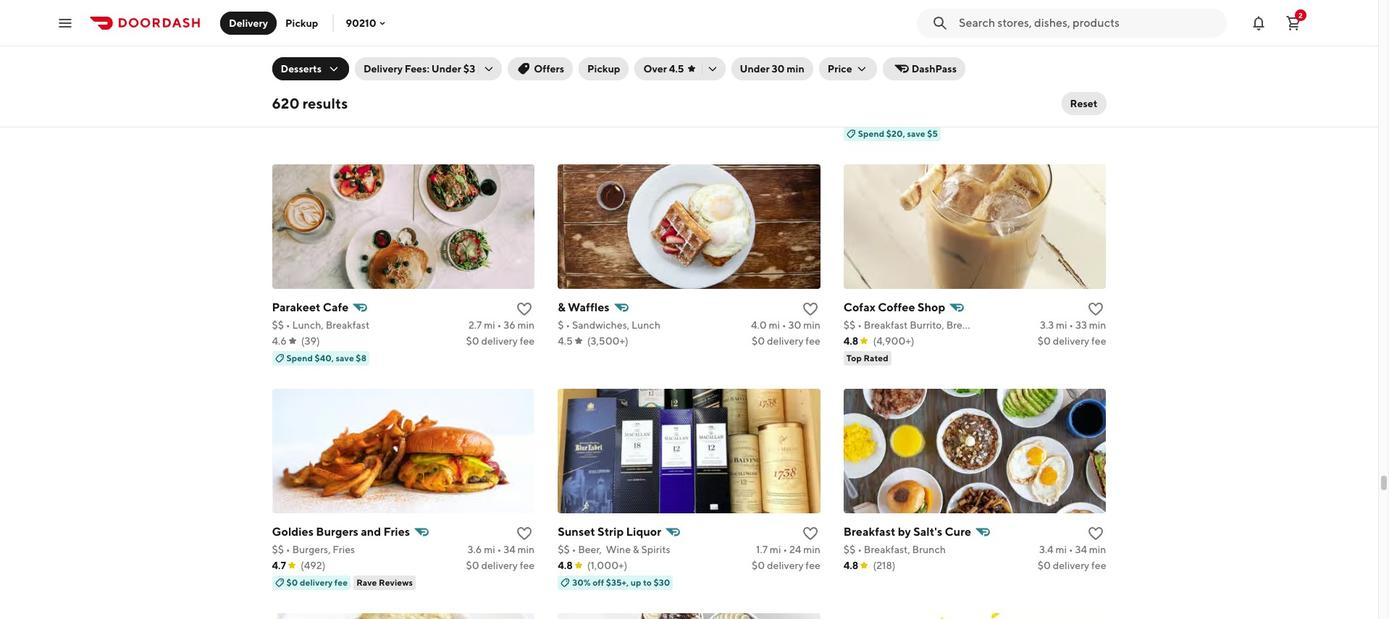 Task type: describe. For each thing, give the bounding box(es) containing it.
2 button
[[1280, 8, 1309, 37]]

delivery for delivery
[[229, 17, 268, 29]]

fee for & waffles
[[806, 335, 821, 347]]

• left the 24
[[783, 544, 788, 555]]

30%
[[573, 577, 591, 588]]

delivery down (492)
[[300, 577, 333, 588]]

delivery for cofax coffee shop
[[1053, 335, 1090, 347]]

breakfast right burrito,
[[947, 319, 991, 331]]

spend $40, save $8
[[287, 353, 367, 363]]

delivery for sunset strip liquor
[[767, 560, 804, 571]]

desserts
[[281, 63, 322, 75]]

mi for sunset strip liquor
[[770, 544, 781, 555]]

• right 4.0
[[782, 319, 787, 331]]

$$ for sunset strip liquor
[[558, 544, 570, 555]]

click to add this store to your saved list image for breakfast by salt's cure
[[1088, 525, 1105, 542]]

• left breakfast,
[[858, 544, 862, 555]]

(218)
[[873, 560, 896, 571]]

lunch,
[[292, 319, 324, 331]]

min for & waffles
[[804, 319, 821, 331]]

rave
[[357, 577, 377, 588]]

$$ for breakfast by salt's cure
[[844, 544, 856, 555]]

3.6 mi • 34 min
[[468, 544, 535, 555]]

• right 3.4
[[1069, 544, 1074, 555]]

$5
[[928, 128, 938, 139]]

1.7
[[757, 544, 768, 555]]

up
[[631, 577, 642, 588]]

and
[[361, 525, 381, 539]]

$35+,
[[606, 577, 629, 588]]

(4,900+)
[[873, 335, 915, 347]]

2.7
[[469, 319, 482, 331]]

(39)
[[301, 335, 320, 347]]

waffles
[[568, 300, 610, 314]]

mi for cofax coffee shop
[[1056, 319, 1068, 331]]

spirits
[[642, 544, 671, 555]]

3 items, open order cart image
[[1285, 14, 1303, 32]]

fee for sunset strip liquor
[[806, 560, 821, 571]]

beer,
[[578, 544, 602, 555]]

spend $20, save $5
[[858, 128, 938, 139]]

parakeet cafe
[[272, 300, 349, 314]]

philz coffee
[[844, 76, 911, 90]]

$​0 for sunset strip liquor
[[752, 560, 765, 571]]

(1,000+)
[[587, 560, 628, 571]]

• left "36"
[[497, 319, 502, 331]]

spend for parakeet
[[287, 353, 313, 363]]

$$ • breakfast burrito, breakfast
[[844, 319, 991, 331]]

33
[[1076, 319, 1088, 331]]

min for breakfast by salt's cure
[[1090, 544, 1107, 555]]

over
[[644, 63, 667, 75]]

breakfast up (4,900+)
[[864, 319, 908, 331]]

strip
[[598, 525, 624, 539]]

top
[[847, 353, 862, 363]]

$​0 delivery fee for parakeet cafe
[[466, 335, 535, 347]]

$3
[[464, 63, 476, 75]]

1 vertical spatial 4.5
[[558, 335, 573, 347]]

delivery for parakeet cafe
[[481, 335, 518, 347]]

$$ • breakfast, brunch
[[844, 544, 946, 555]]

breakfast,
[[864, 544, 911, 555]]

$$ for cofax coffee shop
[[844, 319, 856, 331]]

3.3 mi • 33 min
[[1041, 319, 1107, 331]]

mi inside 2.8 mi • 32 min $​0 delivery fee
[[1056, 95, 1068, 106]]

cafe
[[323, 300, 349, 314]]

mi for breakfast by salt's cure
[[1056, 544, 1067, 555]]

fee for cofax coffee shop
[[1092, 335, 1107, 347]]

kreation
[[272, 76, 319, 90]]

2.7 mi • 36 min
[[469, 319, 535, 331]]

$$ • beer,  wine & spirits
[[558, 544, 671, 555]]

coffee for cofax
[[878, 300, 916, 314]]

eat noho link
[[558, 73, 821, 127]]

delivery for & waffles
[[767, 335, 804, 347]]

click to add this store to your saved list image for & waffles
[[802, 300, 819, 318]]

rated
[[864, 353, 889, 363]]

$​0 delivery fee for & waffles
[[752, 335, 821, 347]]

delivery for breakfast by salt's cure
[[1053, 560, 1090, 571]]

delivery fees: under $3
[[364, 63, 476, 75]]

over 4.5
[[644, 63, 684, 75]]

burrito,
[[910, 319, 945, 331]]

30% off $35+, up to $30
[[573, 577, 670, 588]]

save for parakeet cafe
[[336, 353, 354, 363]]

4.8 for sunset strip liquor
[[558, 560, 573, 571]]

juice
[[333, 95, 357, 106]]

• left 33 in the bottom right of the page
[[1070, 319, 1074, 331]]

juicery
[[367, 76, 407, 90]]

$​0 delivery fee for breakfast by salt's cure
[[1038, 560, 1107, 571]]

sunset
[[558, 525, 595, 539]]

click to add this store to your saved list image for philz coffee
[[1088, 76, 1105, 93]]

• right $
[[566, 319, 570, 331]]

brunch
[[913, 544, 946, 555]]

$​0 for cofax coffee shop
[[1038, 335, 1051, 347]]

wine
[[606, 544, 631, 555]]

dashpass
[[912, 63, 957, 75]]

eat noho
[[558, 76, 621, 90]]

$20,
[[887, 128, 906, 139]]

$$ • burgers, fries
[[272, 544, 355, 555]]

620 results
[[272, 95, 348, 112]]

0 vertical spatial pickup button
[[277, 11, 327, 34]]

click to add this store to your saved list image for kreation organic juicery
[[516, 76, 533, 93]]

2 horizontal spatial &
[[633, 544, 640, 555]]

breakfast up breakfast,
[[844, 525, 896, 539]]

$$ for goldies burgers and fries
[[272, 544, 284, 555]]

(3,500+)
[[587, 335, 629, 347]]

sandwiches,
[[572, 319, 630, 331]]

click to add this store to your saved list image for cofax coffee shop
[[1088, 300, 1105, 318]]

34 for cure
[[1076, 544, 1088, 555]]

$0 delivery fee
[[287, 577, 348, 588]]

2
[[1299, 11, 1303, 19]]

min for sunset strip liquor
[[804, 544, 821, 555]]

90210 button
[[346, 17, 388, 29]]

4.0
[[751, 319, 767, 331]]

4.8 for breakfast by salt's cure
[[844, 560, 859, 571]]

shop
[[918, 300, 946, 314]]

fee for parakeet cafe
[[520, 335, 535, 347]]

$​0 inside 2.8 mi • 32 min $​0 delivery fee
[[1038, 111, 1051, 122]]

liquor
[[626, 525, 662, 539]]

over 4.5 button
[[635, 57, 726, 80]]

kreation organic juicery
[[272, 76, 407, 90]]

3.4 mi • 34 min
[[1040, 544, 1107, 555]]

90210
[[346, 17, 377, 29]]

bars
[[359, 95, 380, 106]]

lunch
[[632, 319, 661, 331]]

24
[[790, 544, 802, 555]]

notification bell image
[[1251, 14, 1268, 32]]

smoothies
[[390, 95, 439, 106]]

& waffles
[[558, 300, 610, 314]]



Task type: vqa. For each thing, say whether or not it's contained in the screenshot.
DESSERTS button
yes



Task type: locate. For each thing, give the bounding box(es) containing it.
0 horizontal spatial fries
[[333, 544, 355, 555]]

click to add this store to your saved list image up 3.3 mi • 33 min
[[1088, 300, 1105, 318]]

mi right 2.8
[[1056, 95, 1068, 106]]

parakeet
[[272, 300, 321, 314]]

breakfast
[[326, 319, 370, 331], [864, 319, 908, 331], [947, 319, 991, 331], [844, 525, 896, 539]]

1 vertical spatial fries
[[333, 544, 355, 555]]

mi right 3.3
[[1056, 319, 1068, 331]]

min down click to add this store to your saved list icon
[[804, 544, 821, 555]]

4.8 for cofax coffee shop
[[844, 335, 859, 347]]

breakfast by salt's cure
[[844, 525, 972, 539]]

1 vertical spatial &
[[558, 300, 566, 314]]

$$ • healthy, juice bars & smoothies
[[272, 95, 439, 106]]

click to add this store to your saved list image up 3.6 mi • 34 min
[[516, 525, 533, 542]]

1 vertical spatial spend
[[287, 353, 313, 363]]

0 vertical spatial fries
[[384, 525, 410, 539]]

min inside 2.8 mi • 32 min $​0 delivery fee
[[1090, 95, 1107, 106]]

& right wine
[[633, 544, 640, 555]]

$0
[[287, 577, 298, 588]]

(492)
[[301, 560, 326, 571]]

open menu image
[[57, 14, 74, 32]]

spend down (39)
[[287, 353, 313, 363]]

3.6
[[468, 544, 482, 555]]

click to add this store to your saved list image down under 30 min
[[802, 76, 819, 93]]

1 horizontal spatial 4.5
[[669, 63, 684, 75]]

breakfast down cafe
[[326, 319, 370, 331]]

$8
[[356, 353, 367, 363]]

cofax
[[844, 300, 876, 314]]

0 vertical spatial 30
[[772, 63, 785, 75]]

top rated
[[847, 353, 889, 363]]

0 vertical spatial pickup
[[286, 17, 318, 29]]

organic
[[321, 76, 365, 90]]

$$ left breakfast,
[[844, 544, 856, 555]]

$
[[558, 319, 564, 331]]

4.5 inside button
[[669, 63, 684, 75]]

delivery inside 2.8 mi • 32 min $​0 delivery fee
[[1053, 111, 1090, 122]]

& right bars
[[382, 95, 388, 106]]

click to add this store to your saved list image for goldies burgers and fries
[[516, 525, 533, 542]]

$​0 delivery fee down 3.4 mi • 34 min
[[1038, 560, 1107, 571]]

1 horizontal spatial fries
[[384, 525, 410, 539]]

fee left the rave
[[335, 577, 348, 588]]

mi right '2.7'
[[484, 319, 495, 331]]

$40,
[[315, 353, 334, 363]]

1 vertical spatial save
[[336, 353, 354, 363]]

1 horizontal spatial 34
[[1076, 544, 1088, 555]]

salt's
[[914, 525, 943, 539]]

1 34 from the left
[[504, 544, 516, 555]]

mi for & waffles
[[769, 319, 780, 331]]

mi right 3.6 at the bottom left
[[484, 544, 495, 555]]

$$ • lunch, breakfast
[[272, 319, 370, 331]]

save
[[907, 128, 926, 139], [336, 353, 354, 363]]

$​0 for & waffles
[[752, 335, 765, 347]]

by
[[898, 525, 911, 539]]

0 horizontal spatial delivery
[[229, 17, 268, 29]]

34 for fries
[[504, 544, 516, 555]]

fee for goldies burgers and fries
[[520, 560, 535, 571]]

$​0 for breakfast by salt's cure
[[1038, 560, 1051, 571]]

delivery down 4.0 mi • 30 min
[[767, 335, 804, 347]]

fee down 4.0 mi • 30 min
[[806, 335, 821, 347]]

0 vertical spatial 4.5
[[669, 63, 684, 75]]

34 right 3.4
[[1076, 544, 1088, 555]]

coffee
[[873, 76, 911, 90], [878, 300, 916, 314]]

reset
[[1071, 98, 1098, 109]]

goldies
[[272, 525, 314, 539]]

mi right the 1.7
[[770, 544, 781, 555]]

4.8 up 30%
[[558, 560, 573, 571]]

fee down 3.6 mi • 34 min
[[520, 560, 535, 571]]

click to add this store to your saved list image
[[802, 525, 819, 542]]

min for goldies burgers and fries
[[518, 544, 535, 555]]

pickup for the topmost pickup button
[[286, 17, 318, 29]]

min for parakeet cafe
[[518, 319, 535, 331]]

$​0 delivery fee down 4.0 mi • 30 min
[[752, 335, 821, 347]]

$​0 delivery fee
[[466, 335, 535, 347], [752, 335, 821, 347], [1038, 335, 1107, 347], [466, 560, 535, 571], [752, 560, 821, 571], [1038, 560, 1107, 571]]

pickup up noho
[[588, 63, 621, 75]]

offers button
[[508, 57, 573, 80]]

delivery down 3.6 mi • 34 min
[[481, 560, 518, 571]]

min right 3.6 at the bottom left
[[518, 544, 535, 555]]

min right 33 in the bottom right of the page
[[1090, 319, 1107, 331]]

cofax coffee shop
[[844, 300, 946, 314]]

1 horizontal spatial 30
[[789, 319, 802, 331]]

click to add this store to your saved list image
[[516, 76, 533, 93], [802, 76, 819, 93], [1088, 76, 1105, 93], [516, 300, 533, 318], [802, 300, 819, 318], [1088, 300, 1105, 318], [516, 525, 533, 542], [1088, 525, 1105, 542]]

fee for breakfast by salt's cure
[[1092, 560, 1107, 571]]

mi right 3.4
[[1056, 544, 1067, 555]]

30 inside button
[[772, 63, 785, 75]]

0 vertical spatial &
[[382, 95, 388, 106]]

min for cofax coffee shop
[[1090, 319, 1107, 331]]

2 under from the left
[[740, 63, 770, 75]]

click to add this store to your saved list image up 4.0 mi • 30 min
[[802, 300, 819, 318]]

desserts button
[[272, 57, 349, 80]]

save left $5
[[907, 128, 926, 139]]

4.8 up top
[[844, 335, 859, 347]]

1 horizontal spatial save
[[907, 128, 926, 139]]

1 horizontal spatial delivery
[[364, 63, 403, 75]]

0 horizontal spatial save
[[336, 353, 354, 363]]

reviews
[[379, 577, 413, 588]]

delivery button
[[220, 11, 277, 34]]

$​0 down 3.6 at the bottom left
[[466, 560, 479, 571]]

1 horizontal spatial pickup button
[[579, 57, 629, 80]]

1 horizontal spatial pickup
[[588, 63, 621, 75]]

$$ down sunset
[[558, 544, 570, 555]]

$​0 down the 1.7
[[752, 560, 765, 571]]

• up 4.6
[[286, 319, 290, 331]]

fee down 1.7 mi • 24 min
[[806, 560, 821, 571]]

fee inside 2.8 mi • 32 min $​0 delivery fee
[[1092, 111, 1107, 122]]

price
[[828, 63, 853, 75]]

$30
[[654, 577, 670, 588]]

$ • sandwiches, lunch
[[558, 319, 661, 331]]

click to add this store to your saved list image up 3.4 mi • 34 min
[[1088, 525, 1105, 542]]

pickup up desserts
[[286, 17, 318, 29]]

min right 32
[[1090, 95, 1107, 106]]

reset button
[[1062, 92, 1107, 115]]

2.8
[[1040, 95, 1054, 106]]

min right 4.0
[[804, 319, 821, 331]]

30 right 4.0
[[789, 319, 802, 331]]

1 horizontal spatial spend
[[858, 128, 885, 139]]

36
[[504, 319, 516, 331]]

click to add this store to your saved list image up reset at the top right
[[1088, 76, 1105, 93]]

34 right 3.6 at the bottom left
[[504, 544, 516, 555]]

delivery down reset at the top right
[[1053, 111, 1090, 122]]

fries for $$ • burgers, fries
[[333, 544, 355, 555]]

4.8 left the (218)
[[844, 560, 859, 571]]

mi for parakeet cafe
[[484, 319, 495, 331]]

fee down 3.3 mi • 33 min
[[1092, 335, 1107, 347]]

$​0 for goldies burgers and fries
[[466, 560, 479, 571]]

0 vertical spatial save
[[907, 128, 926, 139]]

$​0 delivery fee down 2.7 mi • 36 min
[[466, 335, 535, 347]]

$​0 delivery fee for goldies burgers and fries
[[466, 560, 535, 571]]

$​0 down 2.8
[[1038, 111, 1051, 122]]

under 30 min
[[740, 63, 805, 75]]

0 horizontal spatial under
[[432, 63, 462, 75]]

min left price
[[787, 63, 805, 75]]

&
[[382, 95, 388, 106], [558, 300, 566, 314], [633, 544, 640, 555]]

burgers,
[[292, 544, 331, 555]]

spend left the $20,
[[858, 128, 885, 139]]

pickup button up desserts
[[277, 11, 327, 34]]

• down kreation
[[286, 95, 290, 106]]

• up 4.7
[[286, 544, 290, 555]]

30 left price
[[772, 63, 785, 75]]

• down "cofax"
[[858, 319, 862, 331]]

coffee for philz
[[873, 76, 911, 90]]

$$ down kreation
[[272, 95, 284, 106]]

1 horizontal spatial under
[[740, 63, 770, 75]]

$​0 down 3.3
[[1038, 335, 1051, 347]]

1 vertical spatial coffee
[[878, 300, 916, 314]]

coffee right philz
[[873, 76, 911, 90]]

fee down reset at the top right
[[1092, 111, 1107, 122]]

1 horizontal spatial &
[[558, 300, 566, 314]]

price button
[[819, 57, 877, 80]]

under inside button
[[740, 63, 770, 75]]

4.6
[[272, 335, 287, 347]]

1 vertical spatial pickup
[[588, 63, 621, 75]]

0 horizontal spatial pickup
[[286, 17, 318, 29]]

min right "36"
[[518, 319, 535, 331]]

delivery down 1.7 mi • 24 min
[[767, 560, 804, 571]]

dashpass button
[[883, 57, 966, 80]]

0 horizontal spatial pickup button
[[277, 11, 327, 34]]

$​0 down 4.0
[[752, 335, 765, 347]]

fee down 3.4 mi • 34 min
[[1092, 560, 1107, 571]]

$$ up 4.6
[[272, 319, 284, 331]]

4.5
[[669, 63, 684, 75], [558, 335, 573, 347]]

offers
[[534, 63, 564, 75]]

2 34 from the left
[[1076, 544, 1088, 555]]

0 horizontal spatial 34
[[504, 544, 516, 555]]

2.8 mi • 32 min $​0 delivery fee
[[1038, 95, 1107, 122]]

$$ for parakeet cafe
[[272, 319, 284, 331]]

click to add this store to your saved list image up 2.7 mi • 36 min
[[516, 300, 533, 318]]

0 horizontal spatial 4.5
[[558, 335, 573, 347]]

eat
[[558, 76, 580, 90]]

pickup
[[286, 17, 318, 29], [588, 63, 621, 75]]

save left $8
[[336, 353, 354, 363]]

cure
[[945, 525, 972, 539]]

$​0 delivery fee for cofax coffee shop
[[1038, 335, 1107, 347]]

34
[[504, 544, 516, 555], [1076, 544, 1088, 555]]

0 horizontal spatial 30
[[772, 63, 785, 75]]

delivery for delivery fees: under $3
[[364, 63, 403, 75]]

0 vertical spatial coffee
[[873, 76, 911, 90]]

3.4
[[1040, 544, 1054, 555]]

mi right 4.0
[[769, 319, 780, 331]]

2 vertical spatial &
[[633, 544, 640, 555]]

min inside button
[[787, 63, 805, 75]]

$​0 delivery fee down 1.7 mi • 24 min
[[752, 560, 821, 571]]

fries for goldies burgers and fries
[[384, 525, 410, 539]]

0 vertical spatial delivery
[[229, 17, 268, 29]]

1 vertical spatial delivery
[[364, 63, 403, 75]]

save for philz coffee
[[907, 128, 926, 139]]

sunset strip liquor
[[558, 525, 662, 539]]

3.3
[[1041, 319, 1054, 331]]

• right 3.6 at the bottom left
[[497, 544, 502, 555]]

delivery inside button
[[229, 17, 268, 29]]

$​0 delivery fee down 3.6 mi • 34 min
[[466, 560, 535, 571]]

1 vertical spatial pickup button
[[579, 57, 629, 80]]

4.7
[[272, 560, 286, 571]]

$​0 for parakeet cafe
[[466, 335, 479, 347]]

620
[[272, 95, 300, 112]]

1 under from the left
[[432, 63, 462, 75]]

& up $
[[558, 300, 566, 314]]

delivery for goldies burgers and fries
[[481, 560, 518, 571]]

0 vertical spatial spend
[[858, 128, 885, 139]]

delivery down 3.4 mi • 34 min
[[1053, 560, 1090, 571]]

click to add this store to your saved list image left eat
[[516, 76, 533, 93]]

•
[[286, 95, 290, 106], [1070, 95, 1074, 106], [286, 319, 290, 331], [497, 319, 502, 331], [566, 319, 570, 331], [782, 319, 787, 331], [858, 319, 862, 331], [1070, 319, 1074, 331], [286, 544, 290, 555], [497, 544, 502, 555], [572, 544, 576, 555], [783, 544, 788, 555], [858, 544, 862, 555], [1069, 544, 1074, 555]]

32
[[1076, 95, 1088, 106]]

0 horizontal spatial spend
[[287, 353, 313, 363]]

$​0 down '2.7'
[[466, 335, 479, 347]]

noho
[[583, 76, 621, 90]]

philz
[[844, 76, 871, 90]]

0 horizontal spatial &
[[382, 95, 388, 106]]

$$ up 4.7
[[272, 544, 284, 555]]

• inside 2.8 mi • 32 min $​0 delivery fee
[[1070, 95, 1074, 106]]

Store search: begin typing to search for stores available on DoorDash text field
[[959, 15, 1219, 31]]

$$ down "cofax"
[[844, 319, 856, 331]]

off
[[593, 577, 604, 588]]

healthy,
[[292, 95, 331, 106]]

1.7 mi • 24 min
[[757, 544, 821, 555]]

pickup for bottommost pickup button
[[588, 63, 621, 75]]

• left 32
[[1070, 95, 1074, 106]]

min right 3.4
[[1090, 544, 1107, 555]]

delivery down 3.3 mi • 33 min
[[1053, 335, 1090, 347]]

to
[[643, 577, 652, 588]]

spend
[[858, 128, 885, 139], [287, 353, 313, 363]]

fries down goldies burgers and fries
[[333, 544, 355, 555]]

4.0 mi • 30 min
[[751, 319, 821, 331]]

4.5 down $
[[558, 335, 573, 347]]

$​0 delivery fee for sunset strip liquor
[[752, 560, 821, 571]]

4.5 right over
[[669, 63, 684, 75]]

$​0
[[1038, 111, 1051, 122], [466, 335, 479, 347], [752, 335, 765, 347], [1038, 335, 1051, 347], [466, 560, 479, 571], [752, 560, 765, 571], [1038, 560, 1051, 571]]

goldies burgers and fries
[[272, 525, 410, 539]]

$​0 down 3.4
[[1038, 560, 1051, 571]]

coffee up $$ • breakfast burrito, breakfast
[[878, 300, 916, 314]]

rave reviews
[[357, 577, 413, 588]]

click to add this store to your saved list image for parakeet cafe
[[516, 300, 533, 318]]

delivery down 2.7 mi • 36 min
[[481, 335, 518, 347]]

spend for philz
[[858, 128, 885, 139]]

fee down 2.7 mi • 36 min
[[520, 335, 535, 347]]

$​0 delivery fee down 3.3 mi • 33 min
[[1038, 335, 1107, 347]]

under
[[432, 63, 462, 75], [740, 63, 770, 75]]

fries right and
[[384, 525, 410, 539]]

mi for goldies burgers and fries
[[484, 544, 495, 555]]

1 vertical spatial 30
[[789, 319, 802, 331]]

pickup button left over
[[579, 57, 629, 80]]

• left beer,
[[572, 544, 576, 555]]



